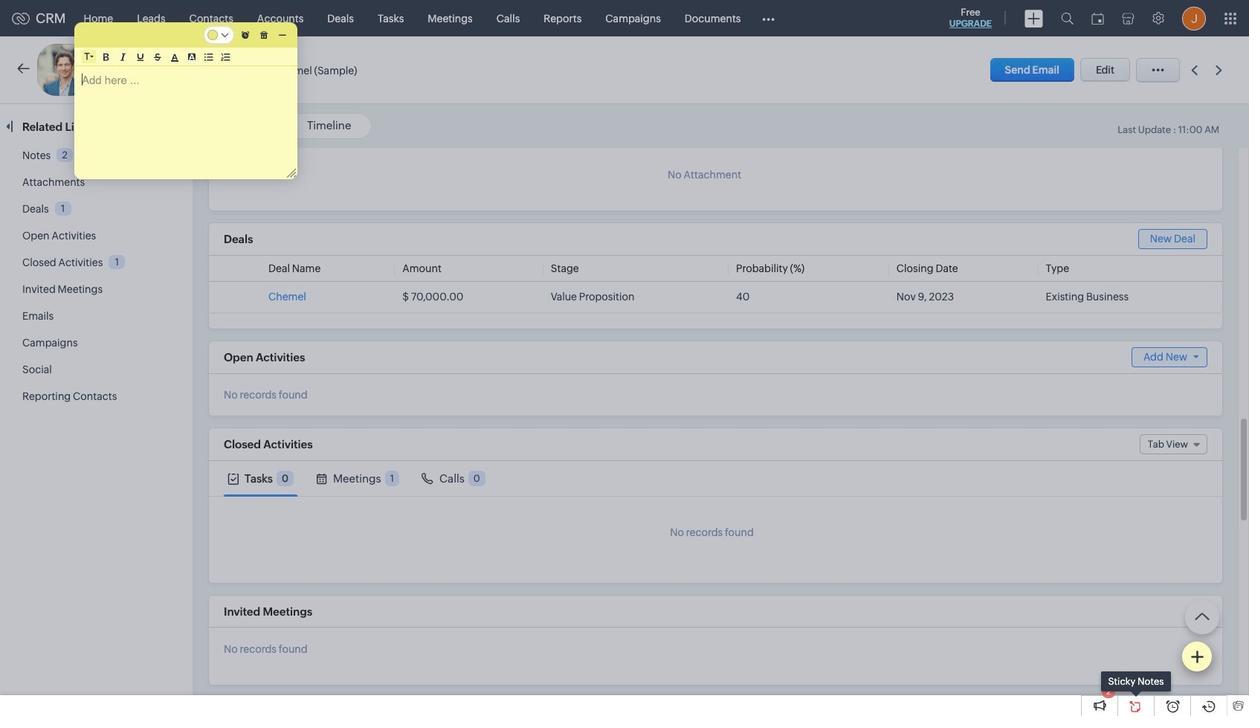 Task type: vqa. For each thing, say whether or not it's contained in the screenshot.
Calendar icon
yes



Task type: describe. For each thing, give the bounding box(es) containing it.
create new sticky note image
[[1191, 650, 1204, 663]]

delete image
[[260, 31, 268, 39]]

logo image
[[12, 12, 30, 24]]

3 tab from the left
[[418, 461, 489, 496]]

2 tab from the left
[[312, 461, 403, 496]]

previous record image
[[1191, 65, 1198, 75]]

next record image
[[1216, 65, 1226, 75]]



Task type: locate. For each thing, give the bounding box(es) containing it.
tab
[[224, 461, 297, 496], [312, 461, 403, 496], [418, 461, 489, 496]]

reminder image
[[242, 31, 250, 39]]

calendar image
[[1092, 12, 1104, 24]]

create menu element
[[1016, 0, 1052, 36]]

tab list
[[209, 461, 1223, 497]]

None field
[[84, 51, 94, 62]]

1 horizontal spatial tab
[[312, 461, 403, 496]]

0 horizontal spatial tab
[[224, 461, 297, 496]]

create menu image
[[1025, 9, 1043, 27]]

1 tab from the left
[[224, 461, 297, 496]]

minimize image
[[279, 34, 286, 36]]

2 horizontal spatial tab
[[418, 461, 489, 496]]



